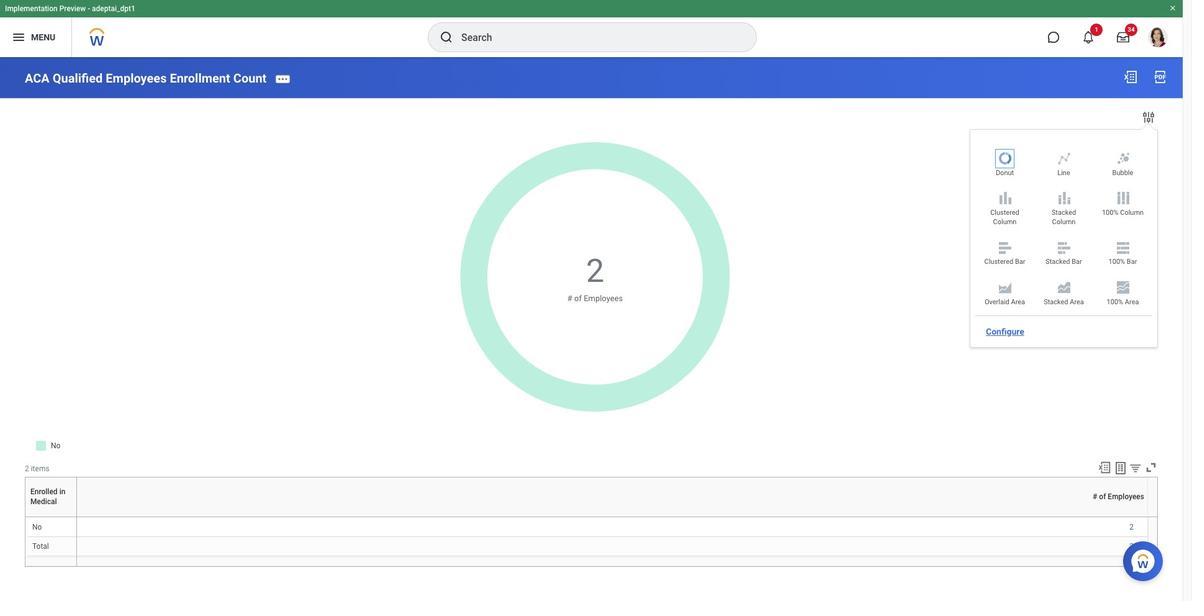 Task type: locate. For each thing, give the bounding box(es) containing it.
column down 100% column image
[[1121, 209, 1144, 217]]

medical
[[30, 498, 57, 506], [52, 517, 54, 517]]

2 vertical spatial 2 button
[[1130, 542, 1136, 552]]

export to excel image
[[1124, 70, 1139, 84], [1098, 461, 1112, 474]]

0 vertical spatial enrolled
[[30, 488, 58, 496]]

0 vertical spatial #
[[568, 294, 573, 303]]

1 vertical spatial clustered
[[985, 258, 1014, 266]]

2 horizontal spatial area
[[1125, 298, 1140, 306]]

employees inside the "2 # of employees"
[[584, 294, 623, 303]]

stacked down stacked bar icon
[[1046, 258, 1071, 266]]

stacked column
[[1052, 209, 1077, 226]]

2 inside the "2 # of employees"
[[586, 252, 604, 290]]

stacked for stacked column
[[1052, 209, 1077, 217]]

2 vertical spatial of
[[611, 517, 611, 517]]

100% column button
[[1097, 191, 1150, 221]]

100% inside 100% bar button
[[1109, 258, 1126, 266]]

area down overlaid area icon
[[1012, 298, 1026, 306]]

area down 100% area icon on the right of the page
[[1125, 298, 1140, 306]]

export to excel image left export to worksheets image
[[1098, 461, 1112, 474]]

0 horizontal spatial area
[[1012, 298, 1026, 306]]

100% area button
[[1097, 280, 1150, 310]]

stacked bar image
[[1057, 240, 1072, 255]]

2
[[586, 252, 604, 290], [25, 464, 29, 473], [1130, 523, 1134, 532], [1130, 542, 1134, 551]]

1 horizontal spatial #
[[610, 517, 611, 517]]

2 horizontal spatial #
[[1093, 493, 1098, 501]]

medical inside enrolled in medical
[[30, 498, 57, 506]]

export to excel image for export to worksheets image
[[1098, 461, 1112, 474]]

in inside enrolled in medical
[[59, 488, 65, 496]]

bar inside button
[[1072, 258, 1083, 266]]

clustered down clustered bar image
[[985, 258, 1014, 266]]

employees inside # of employees 2 2
[[612, 517, 615, 517]]

line button
[[1038, 151, 1091, 181]]

1 horizontal spatial bar
[[1072, 258, 1083, 266]]

0 vertical spatial of
[[575, 294, 582, 303]]

0 vertical spatial stacked
[[1052, 209, 1077, 217]]

qualified
[[53, 71, 103, 86]]

# inside # of employees 2 2
[[610, 517, 611, 517]]

100% down 100% bar image
[[1109, 258, 1126, 266]]

Search Workday  search field
[[462, 24, 731, 51]]

1 vertical spatial of
[[1100, 493, 1107, 501]]

donut button
[[979, 151, 1032, 181]]

clustered down clustered column image
[[991, 209, 1020, 217]]

close environment banner image
[[1170, 4, 1177, 12]]

0 vertical spatial enrolled in medical
[[30, 488, 65, 506]]

1 horizontal spatial export to excel image
[[1124, 70, 1139, 84]]

100% column
[[1103, 209, 1144, 217]]

1 vertical spatial stacked
[[1046, 258, 1071, 266]]

area
[[1012, 298, 1026, 306], [1070, 298, 1084, 306], [1125, 298, 1140, 306]]

aca qualified employees enrollment count link
[[25, 71, 267, 86]]

3 area from the left
[[1125, 298, 1140, 306]]

stacked down stacked area icon
[[1044, 298, 1069, 306]]

enrolled down items
[[30, 488, 58, 496]]

100% inside 100% area button
[[1107, 298, 1124, 306]]

overlaid area button
[[979, 280, 1032, 310]]

100% bar button
[[1097, 240, 1150, 270]]

1 vertical spatial #
[[1093, 493, 1098, 501]]

employees
[[106, 71, 167, 86], [584, 294, 623, 303], [1108, 493, 1145, 501], [612, 517, 615, 517]]

1
[[1095, 26, 1099, 33]]

1 bar from the left
[[1016, 258, 1026, 266]]

stacked down "stacked column" image
[[1052, 209, 1077, 217]]

area for 100% area
[[1125, 298, 1140, 306]]

implementation
[[5, 4, 58, 13]]

stacked for stacked area
[[1044, 298, 1069, 306]]

# inside the "2 # of employees"
[[568, 294, 573, 303]]

34
[[1128, 26, 1135, 33]]

configure
[[986, 327, 1025, 336]]

clustered column image
[[998, 191, 1013, 206]]

0 horizontal spatial column
[[994, 218, 1017, 226]]

enrolled in medical
[[30, 488, 65, 506], [49, 517, 54, 517]]

column inside stacked column
[[1053, 218, 1076, 226]]

enrolled in medical up total
[[49, 517, 54, 517]]

bar down 100% bar image
[[1127, 258, 1138, 266]]

of for # of employees
[[1100, 493, 1107, 501]]

column inside 100% column button
[[1121, 209, 1144, 217]]

0 horizontal spatial of
[[575, 294, 582, 303]]

0 vertical spatial in
[[59, 488, 65, 496]]

0 vertical spatial 100%
[[1103, 209, 1119, 217]]

area for stacked area
[[1070, 298, 1084, 306]]

column for clustered column
[[994, 218, 1017, 226]]

0 horizontal spatial bar
[[1016, 258, 1026, 266]]

of inside the "2 # of employees"
[[575, 294, 582, 303]]

export to excel image left view printable version (pdf) image
[[1124, 70, 1139, 84]]

employees for aca qualified employees enrollment count
[[106, 71, 167, 86]]

stacked inside button
[[1046, 258, 1071, 266]]

1 vertical spatial export to excel image
[[1098, 461, 1112, 474]]

clustered for column
[[991, 209, 1020, 217]]

1 vertical spatial 100%
[[1109, 258, 1126, 266]]

2 area from the left
[[1070, 298, 1084, 306]]

inbox large image
[[1118, 31, 1130, 43]]

enrolled up total
[[49, 517, 51, 517]]

0 horizontal spatial in
[[51, 517, 52, 517]]

stacked bar
[[1046, 258, 1083, 266]]

0 vertical spatial medical
[[30, 498, 57, 506]]

1 horizontal spatial column
[[1053, 218, 1076, 226]]

bar up stacked area button
[[1072, 258, 1083, 266]]

bar
[[1016, 258, 1026, 266], [1072, 258, 1083, 266], [1127, 258, 1138, 266]]

100% for 100% bar
[[1109, 258, 1126, 266]]

0 vertical spatial export to excel image
[[1124, 70, 1139, 84]]

1 horizontal spatial in
[[59, 488, 65, 496]]

2 vertical spatial stacked
[[1044, 298, 1069, 306]]

2 vertical spatial #
[[610, 517, 611, 517]]

toolbar inside 2 main content
[[1093, 461, 1159, 477]]

clustered column button
[[979, 191, 1032, 230]]

bubble button
[[1097, 151, 1150, 181]]

toolbar
[[1093, 461, 1159, 477]]

enrolled inside enrolled in medical
[[30, 488, 58, 496]]

3 bar from the left
[[1127, 258, 1138, 266]]

column down "stacked column" image
[[1053, 218, 1076, 226]]

0 vertical spatial clustered
[[991, 209, 1020, 217]]

100% down 100% area icon on the right of the page
[[1107, 298, 1124, 306]]

column inside clustered column
[[994, 218, 1017, 226]]

2 button
[[586, 250, 606, 293], [1130, 522, 1136, 532], [1130, 542, 1136, 552]]

2 horizontal spatial bar
[[1127, 258, 1138, 266]]

bubble image
[[1116, 151, 1131, 166]]

2 bar from the left
[[1072, 258, 1083, 266]]

line
[[1058, 169, 1071, 177]]

of
[[575, 294, 582, 303], [1100, 493, 1107, 501], [611, 517, 611, 517]]

2 vertical spatial 100%
[[1107, 298, 1124, 306]]

enrolled
[[30, 488, 58, 496], [49, 517, 51, 517]]

bar up overlaid area button
[[1016, 258, 1026, 266]]

1 horizontal spatial of
[[611, 517, 611, 517]]

search image
[[439, 30, 454, 45]]

view printable version (pdf) image
[[1154, 70, 1168, 84]]

# for # of employees
[[1093, 493, 1098, 501]]

configure button
[[981, 322, 1030, 341]]

clustered
[[991, 209, 1020, 217], [985, 258, 1014, 266]]

stacked
[[1052, 209, 1077, 217], [1046, 258, 1071, 266], [1044, 298, 1069, 306]]

0 horizontal spatial #
[[568, 294, 573, 303]]

100% area
[[1107, 298, 1140, 306]]

2 items
[[25, 464, 49, 473]]

column down clustered column image
[[994, 218, 1017, 226]]

100% down 100% column image
[[1103, 209, 1119, 217]]

of for # of employees 2 2
[[611, 517, 611, 517]]

enrollment
[[170, 71, 230, 86]]

0 horizontal spatial export to excel image
[[1098, 461, 1112, 474]]

stacked inside button
[[1052, 209, 1077, 217]]

1 horizontal spatial area
[[1070, 298, 1084, 306]]

stacked inside button
[[1044, 298, 1069, 306]]

in
[[59, 488, 65, 496], [51, 517, 52, 517]]

2 horizontal spatial of
[[1100, 493, 1107, 501]]

1 area from the left
[[1012, 298, 1026, 306]]

enrolled in medical up enrolled in medical button
[[30, 488, 65, 506]]

#
[[568, 294, 573, 303], [1093, 493, 1098, 501], [610, 517, 611, 517]]

area inside button
[[1070, 298, 1084, 306]]

menu button
[[0, 17, 72, 57]]

-
[[88, 4, 90, 13]]

100% inside 100% column button
[[1103, 209, 1119, 217]]

2 horizontal spatial column
[[1121, 209, 1144, 217]]

100%
[[1103, 209, 1119, 217], [1109, 258, 1126, 266], [1107, 298, 1124, 306]]

bar for 100% bar
[[1127, 258, 1138, 266]]

donut
[[996, 169, 1014, 177]]

no
[[32, 523, 42, 532]]

1 vertical spatial medical
[[52, 517, 54, 517]]

line image
[[1057, 151, 1072, 166]]

column
[[1121, 209, 1144, 217], [994, 218, 1017, 226], [1053, 218, 1076, 226]]

area down stacked area icon
[[1070, 298, 1084, 306]]

of inside # of employees 2 2
[[611, 517, 611, 517]]



Task type: describe. For each thing, give the bounding box(es) containing it.
enrolled in medical inside the row element
[[30, 488, 65, 506]]

bubble
[[1113, 169, 1134, 177]]

enrolled in medical button
[[49, 517, 54, 517]]

2 # of employees
[[568, 252, 623, 303]]

overlaid area image
[[998, 280, 1013, 295]]

bar for clustered bar
[[1016, 258, 1026, 266]]

100% for 100% column
[[1103, 209, 1119, 217]]

stacked for stacked bar
[[1046, 258, 1071, 266]]

aca
[[25, 71, 50, 86]]

100% bar image
[[1116, 240, 1131, 255]]

1 vertical spatial enrolled in medical
[[49, 517, 54, 517]]

justify image
[[11, 30, 26, 45]]

clustered bar button
[[979, 240, 1032, 270]]

overlaid area
[[985, 298, 1026, 306]]

count
[[233, 71, 267, 86]]

clustered for bar
[[985, 258, 1014, 266]]

# of employees column header
[[77, 517, 1148, 518]]

100% area image
[[1116, 280, 1131, 295]]

donut image
[[998, 151, 1013, 166]]

1 vertical spatial enrolled
[[49, 517, 51, 517]]

fullscreen image
[[1145, 461, 1159, 474]]

2 main content
[[0, 57, 1183, 578]]

export to worksheets image
[[1114, 461, 1129, 476]]

stacked area image
[[1057, 280, 1072, 295]]

configure and view chart data image
[[1142, 110, 1157, 125]]

stacked area
[[1044, 298, 1084, 306]]

# of employees 2 2
[[610, 517, 1134, 551]]

menu
[[31, 32, 55, 42]]

clustered column
[[991, 209, 1020, 226]]

items
[[31, 464, 49, 473]]

1 vertical spatial in
[[51, 517, 52, 517]]

100% column image
[[1116, 191, 1131, 206]]

export to excel image for view printable version (pdf) image
[[1124, 70, 1139, 84]]

column for 100% column
[[1121, 209, 1144, 217]]

clustered bar
[[985, 258, 1026, 266]]

select to filter grid data image
[[1129, 461, 1143, 474]]

stacked area button
[[1038, 280, 1091, 310]]

34 button
[[1110, 24, 1138, 51]]

0 vertical spatial 2 button
[[586, 250, 606, 293]]

employees for # of employees 2 2
[[612, 517, 615, 517]]

area for overlaid area
[[1012, 298, 1026, 306]]

implementation preview -   adeptai_dpt1
[[5, 4, 135, 13]]

menu banner
[[0, 0, 1183, 57]]

aca qualified employees enrollment count
[[25, 71, 267, 86]]

100% for 100% area
[[1107, 298, 1124, 306]]

overlaid
[[985, 298, 1010, 306]]

bar for stacked bar
[[1072, 258, 1083, 266]]

profile logan mcneil image
[[1149, 27, 1168, 50]]

1 button
[[1075, 24, 1103, 51]]

1 vertical spatial 2 button
[[1130, 522, 1136, 532]]

preview
[[59, 4, 86, 13]]

clustered bar image
[[998, 240, 1013, 255]]

column for stacked column
[[1053, 218, 1076, 226]]

adeptai_dpt1
[[92, 4, 135, 13]]

notifications large image
[[1083, 31, 1095, 43]]

# of employees
[[1093, 493, 1145, 501]]

total
[[32, 542, 49, 551]]

# for # of employees 2 2
[[610, 517, 611, 517]]

100% bar
[[1109, 258, 1138, 266]]

employees for # of employees
[[1108, 493, 1145, 501]]

stacked column button
[[1038, 191, 1091, 230]]

stacked column image
[[1057, 191, 1072, 206]]

stacked bar button
[[1038, 240, 1091, 270]]

row element
[[26, 478, 79, 517]]



Task type: vqa. For each thing, say whether or not it's contained in the screenshot.
the bottom Working
no



